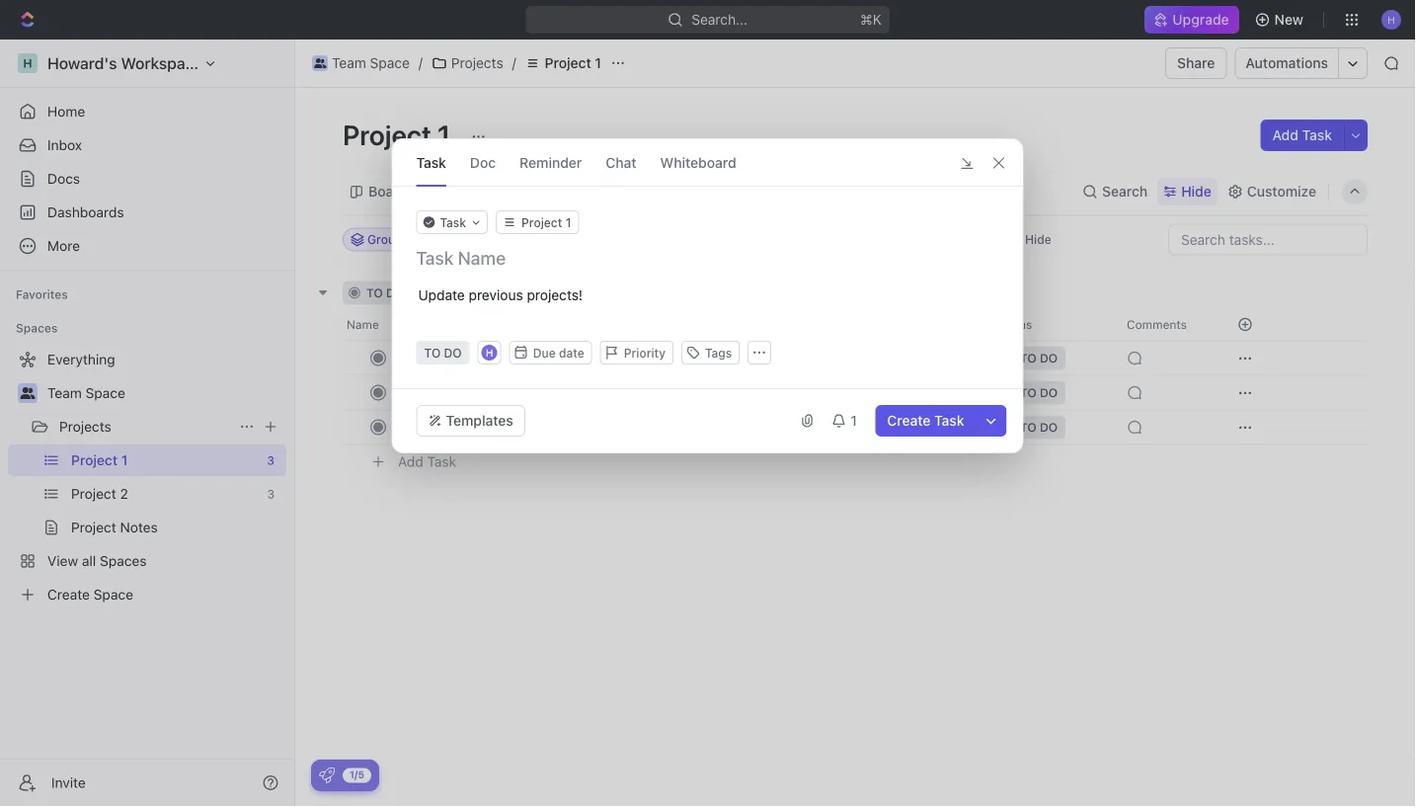 Task type: locate. For each thing, give the bounding box(es) containing it.
0 horizontal spatial team space
[[47, 385, 125, 401]]

task right create
[[935, 412, 965, 429]]

Search tasks... text field
[[1170, 225, 1367, 254]]

table
[[672, 183, 707, 200]]

2 vertical spatial add task
[[398, 454, 456, 470]]

hide inside hide dropdown button
[[1182, 183, 1212, 200]]

1 vertical spatial ‎task
[[398, 384, 428, 401]]

project 1
[[545, 55, 602, 71], [343, 118, 457, 151]]

project
[[545, 55, 591, 71], [343, 118, 432, 151]]

1 / from the left
[[419, 55, 423, 71]]

1 button
[[823, 405, 868, 437]]

0 horizontal spatial to do
[[366, 286, 404, 300]]

to left update
[[366, 286, 383, 300]]

1 vertical spatial team
[[47, 385, 82, 401]]

add task button down task 3
[[389, 450, 464, 474]]

0 horizontal spatial team space link
[[47, 377, 283, 409]]

‎task up ‎task 2
[[398, 350, 428, 366]]

0 horizontal spatial to
[[366, 286, 383, 300]]

1 horizontal spatial add
[[489, 286, 512, 300]]

1 vertical spatial project 1
[[343, 118, 457, 151]]

0 vertical spatial project
[[545, 55, 591, 71]]

h button
[[480, 343, 499, 363]]

update previous projects!
[[418, 287, 583, 303]]

reminder button
[[520, 139, 582, 186]]

add down task 3
[[398, 454, 424, 470]]

task inside dropdown button
[[440, 215, 466, 229]]

due date
[[533, 346, 584, 360]]

add task up h
[[489, 286, 541, 300]]

0 vertical spatial team
[[332, 55, 366, 71]]

1 vertical spatial user group image
[[20, 387, 35, 399]]

doc button
[[470, 139, 496, 186]]

‎task 2 link
[[393, 378, 685, 407]]

0 vertical spatial add task button
[[1261, 120, 1344, 151]]

1 horizontal spatial to do
[[424, 346, 462, 360]]

1 horizontal spatial project
[[545, 55, 591, 71]]

to do up 2 on the top left of the page
[[424, 346, 462, 360]]

to do inside dropdown button
[[424, 346, 462, 360]]

date
[[559, 346, 584, 360]]

‎task 1
[[398, 350, 438, 366]]

to do
[[366, 286, 404, 300], [424, 346, 462, 360]]

gantt
[[599, 183, 636, 200]]

team space
[[332, 55, 410, 71], [47, 385, 125, 401]]

upgrade link
[[1145, 6, 1239, 34]]

calendar link
[[500, 178, 563, 205]]

add task up customize
[[1273, 127, 1333, 143]]

space inside sidebar navigation
[[86, 385, 125, 401]]

1 vertical spatial to do
[[424, 346, 462, 360]]

share
[[1178, 55, 1215, 71]]

‎task
[[398, 350, 428, 366], [398, 384, 428, 401]]

1 horizontal spatial /
[[512, 55, 516, 71]]

task down list link
[[440, 215, 466, 229]]

0 horizontal spatial /
[[419, 55, 423, 71]]

1 horizontal spatial projects
[[451, 55, 503, 71]]

0 horizontal spatial projects
[[59, 418, 111, 435]]

1 vertical spatial add task
[[489, 286, 541, 300]]

home
[[47, 103, 85, 120]]

0 horizontal spatial user group image
[[20, 387, 35, 399]]

0 horizontal spatial project
[[343, 118, 432, 151]]

add task button up h
[[465, 281, 549, 305]]

1 horizontal spatial projects link
[[427, 51, 508, 75]]

1 vertical spatial space
[[86, 385, 125, 401]]

1 vertical spatial team space
[[47, 385, 125, 401]]

1 vertical spatial projects
[[59, 418, 111, 435]]

to inside to do dropdown button
[[424, 346, 441, 360]]

customize button
[[1222, 178, 1323, 205]]

3 down 2 on the top left of the page
[[432, 419, 440, 435]]

docs link
[[8, 163, 286, 195]]

favorites
[[16, 287, 68, 301]]

2 / from the left
[[512, 55, 516, 71]]

add task button
[[1261, 120, 1344, 151], [465, 281, 549, 305], [389, 450, 464, 474]]

0 vertical spatial add task
[[1273, 127, 1333, 143]]

user group image
[[314, 58, 326, 68], [20, 387, 35, 399]]

1 horizontal spatial hide
[[1182, 183, 1212, 200]]

to
[[366, 286, 383, 300], [424, 346, 441, 360]]

1 horizontal spatial team
[[332, 55, 366, 71]]

search
[[1102, 183, 1148, 200]]

previous
[[469, 287, 523, 303]]

tree containing team space
[[8, 344, 286, 610]]

1 horizontal spatial user group image
[[314, 58, 326, 68]]

add left 'projects!'
[[489, 286, 512, 300]]

do right ‎task 1
[[444, 346, 462, 360]]

1 horizontal spatial team space
[[332, 55, 410, 71]]

2
[[432, 384, 440, 401]]

1 vertical spatial 3
[[432, 419, 440, 435]]

1 horizontal spatial add task
[[489, 286, 541, 300]]

tree
[[8, 344, 286, 610]]

space
[[370, 55, 410, 71], [86, 385, 125, 401]]

team space link
[[307, 51, 415, 75], [47, 377, 283, 409]]

3 up to do dropdown button
[[427, 286, 434, 300]]

0 vertical spatial hide
[[1182, 183, 1212, 200]]

to up 2 on the top left of the page
[[424, 346, 441, 360]]

0 vertical spatial team space link
[[307, 51, 415, 75]]

‎task 2
[[398, 384, 440, 401]]

user group image inside team space link
[[314, 58, 326, 68]]

add up customize
[[1273, 127, 1299, 143]]

0 horizontal spatial hide
[[1025, 233, 1052, 246]]

1 inside button
[[851, 412, 857, 429]]

due
[[533, 346, 556, 360]]

0 vertical spatial projects
[[451, 55, 503, 71]]

projects inside tree
[[59, 418, 111, 435]]

add task
[[1273, 127, 1333, 143], [489, 286, 541, 300], [398, 454, 456, 470]]

0 horizontal spatial add
[[398, 454, 424, 470]]

add task down task 3
[[398, 454, 456, 470]]

doc
[[470, 154, 496, 170]]

1 vertical spatial do
[[444, 346, 462, 360]]

do left update
[[386, 286, 404, 300]]

0 horizontal spatial projects link
[[59, 411, 231, 443]]

1 horizontal spatial do
[[444, 346, 462, 360]]

projects link
[[427, 51, 508, 75], [59, 411, 231, 443]]

dialog
[[392, 138, 1024, 453]]

gantt link
[[595, 178, 636, 205]]

inbox link
[[8, 129, 286, 161]]

create
[[887, 412, 931, 429]]

automations button
[[1236, 48, 1338, 78]]

0 horizontal spatial space
[[86, 385, 125, 401]]

0 vertical spatial project 1
[[545, 55, 602, 71]]

1 vertical spatial hide
[[1025, 233, 1052, 246]]

team inside sidebar navigation
[[47, 385, 82, 401]]

invite
[[51, 774, 86, 791]]

1 horizontal spatial to
[[424, 346, 441, 360]]

0 vertical spatial to do
[[366, 286, 404, 300]]

add task button up customize
[[1261, 120, 1344, 151]]

0 vertical spatial do
[[386, 286, 404, 300]]

0 vertical spatial ‎task
[[398, 350, 428, 366]]

add
[[1273, 127, 1299, 143], [489, 286, 512, 300], [398, 454, 424, 470]]

docs
[[47, 170, 80, 187]]

2 horizontal spatial add
[[1273, 127, 1299, 143]]

‎task for ‎task 2
[[398, 384, 428, 401]]

task
[[1302, 127, 1333, 143], [416, 154, 446, 170], [440, 215, 466, 229], [515, 286, 541, 300], [935, 412, 965, 429], [398, 419, 428, 435], [427, 454, 456, 470]]

table link
[[668, 178, 707, 205]]

1 horizontal spatial space
[[370, 55, 410, 71]]

0 vertical spatial space
[[370, 55, 410, 71]]

3
[[427, 286, 434, 300], [432, 419, 440, 435]]

0 vertical spatial to
[[366, 286, 383, 300]]

1 vertical spatial to
[[424, 346, 441, 360]]

task 3
[[398, 419, 440, 435]]

0 horizontal spatial team
[[47, 385, 82, 401]]

customize
[[1247, 183, 1317, 200]]

team
[[332, 55, 366, 71], [47, 385, 82, 401]]

dialog containing task
[[392, 138, 1024, 453]]

upgrade
[[1173, 11, 1229, 28]]

1
[[595, 55, 602, 71], [437, 118, 451, 151], [432, 350, 438, 366], [851, 412, 857, 429]]

1 vertical spatial project
[[343, 118, 432, 151]]

/
[[419, 55, 423, 71], [512, 55, 516, 71]]

2 ‎task from the top
[[398, 384, 428, 401]]

task inside 'button'
[[935, 412, 965, 429]]

projects
[[451, 55, 503, 71], [59, 418, 111, 435]]

‎task left 2 on the top left of the page
[[398, 384, 428, 401]]

new button
[[1247, 4, 1316, 36]]

new
[[1275, 11, 1304, 28]]

task up customize
[[1302, 127, 1333, 143]]

2 horizontal spatial add task
[[1273, 127, 1333, 143]]

1 horizontal spatial project 1
[[545, 55, 602, 71]]

onboarding checklist button element
[[319, 767, 335, 783]]

0 vertical spatial user group image
[[314, 58, 326, 68]]

task down task 3
[[427, 454, 456, 470]]

1 ‎task from the top
[[398, 350, 428, 366]]

1 horizontal spatial team space link
[[307, 51, 415, 75]]

dashboards
[[47, 204, 124, 220]]

hide
[[1182, 183, 1212, 200], [1025, 233, 1052, 246]]

2 vertical spatial add task button
[[389, 450, 464, 474]]

do
[[386, 286, 404, 300], [444, 346, 462, 360]]

to do button
[[416, 341, 470, 364]]

to do left update
[[366, 286, 404, 300]]

list
[[444, 183, 467, 200]]

task button
[[416, 139, 446, 186]]

search button
[[1077, 178, 1154, 205]]

priority
[[624, 346, 666, 360]]



Task type: describe. For each thing, give the bounding box(es) containing it.
calendar
[[504, 183, 563, 200]]

task up list link
[[416, 154, 446, 170]]

do inside dropdown button
[[444, 346, 462, 360]]

onboarding checklist button image
[[319, 767, 335, 783]]

hide inside hide button
[[1025, 233, 1052, 246]]

Task Name text field
[[416, 246, 1003, 270]]

1 vertical spatial add
[[489, 286, 512, 300]]

spaces
[[16, 321, 58, 335]]

update
[[418, 287, 465, 303]]

create task
[[887, 412, 965, 429]]

projects!
[[527, 287, 583, 303]]

⌘k
[[860, 11, 882, 28]]

hide button
[[1017, 228, 1060, 251]]

1/5
[[350, 769, 364, 780]]

2 vertical spatial add
[[398, 454, 424, 470]]

dashboards link
[[8, 197, 286, 228]]

chat button
[[606, 139, 637, 186]]

share button
[[1166, 47, 1227, 79]]

1 vertical spatial projects link
[[59, 411, 231, 443]]

priority button
[[600, 341, 674, 364]]

0 horizontal spatial do
[[386, 286, 404, 300]]

‎task 1 link
[[393, 344, 685, 372]]

0 horizontal spatial add task
[[398, 454, 456, 470]]

task button
[[416, 210, 488, 234]]

home link
[[8, 96, 286, 127]]

board
[[368, 183, 407, 200]]

‎task for ‎task 1
[[398, 350, 428, 366]]

reminder
[[520, 154, 582, 170]]

list link
[[440, 178, 467, 205]]

project 1 link
[[520, 51, 607, 75]]

templates
[[446, 412, 513, 429]]

tree inside sidebar navigation
[[8, 344, 286, 610]]

create task button
[[875, 405, 976, 437]]

tags
[[705, 346, 732, 360]]

search...
[[691, 11, 748, 28]]

sidebar navigation
[[0, 40, 295, 806]]

1 button
[[823, 405, 868, 437]]

1 vertical spatial add task button
[[465, 281, 549, 305]]

whiteboard
[[660, 154, 737, 170]]

inbox
[[47, 137, 82, 153]]

h
[[486, 347, 493, 358]]

task 3 link
[[393, 413, 685, 442]]

board link
[[364, 178, 407, 205]]

0 horizontal spatial project 1
[[343, 118, 457, 151]]

0 vertical spatial projects link
[[427, 51, 508, 75]]

tags button
[[682, 341, 740, 364]]

priority button
[[600, 341, 674, 364]]

task up due
[[515, 286, 541, 300]]

due date button
[[509, 341, 592, 364]]

whiteboard button
[[660, 139, 737, 186]]

task down ‎task 2
[[398, 419, 428, 435]]

1 vertical spatial team space link
[[47, 377, 283, 409]]

templates button
[[416, 405, 525, 437]]

0 vertical spatial add
[[1273, 127, 1299, 143]]

chat
[[606, 154, 637, 170]]

tags button
[[682, 341, 740, 364]]

hide button
[[1158, 178, 1218, 205]]

0 vertical spatial 3
[[427, 286, 434, 300]]

0 vertical spatial team space
[[332, 55, 410, 71]]

user group image inside sidebar navigation
[[20, 387, 35, 399]]

favorites button
[[8, 283, 76, 306]]

team space inside tree
[[47, 385, 125, 401]]

automations
[[1246, 55, 1329, 71]]



Task type: vqa. For each thing, say whether or not it's contained in the screenshot.
UPDATE
yes



